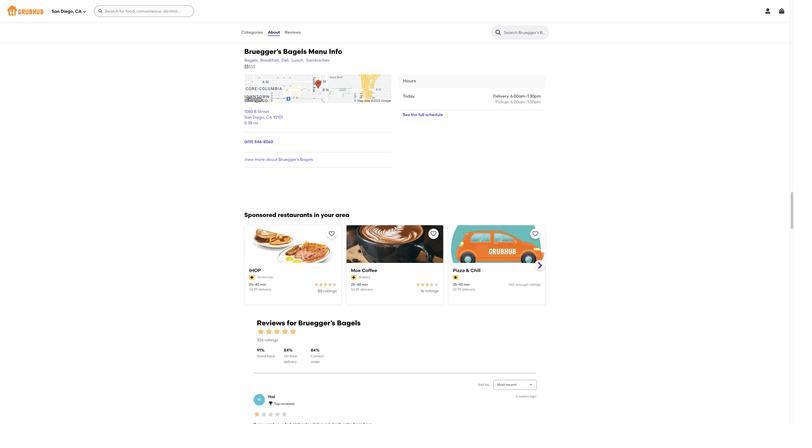 Task type: locate. For each thing, give the bounding box(es) containing it.
most
[[497, 383, 505, 387]]

ratings for 16 ratings
[[425, 289, 439, 294]]

1 25–40 from the left
[[249, 283, 259, 287]]

2 horizontal spatial 25–40
[[453, 283, 463, 287]]

san up 0.38
[[244, 115, 252, 120]]

coffee
[[362, 268, 377, 273]]

b
[[254, 109, 257, 114]]

1 horizontal spatial min
[[362, 283, 368, 287]]

min inside 25–40 min $4.49 delivery
[[260, 283, 266, 287]]

about
[[266, 157, 278, 162]]

sandwiches button
[[306, 57, 330, 64]]

0 horizontal spatial save this restaurant button
[[327, 229, 337, 239]]

25–40 up $2.49
[[351, 283, 361, 287]]

2 84 from the left
[[311, 348, 316, 353]]

min
[[260, 283, 266, 287], [362, 283, 368, 287], [464, 283, 470, 287]]

ihop link
[[249, 268, 337, 274]]

view more about bruegger's bagels
[[245, 157, 313, 162]]

save this restaurant image
[[328, 230, 335, 237], [532, 230, 539, 237]]

25–40 min $4.49 delivery
[[249, 283, 271, 292]]

1 horizontal spatial subscription pass image
[[453, 275, 459, 280]]

1 vertical spatial bagels
[[300, 157, 313, 162]]

84
[[284, 348, 289, 353], [311, 348, 316, 353]]

3 min from the left
[[464, 283, 470, 287]]

delivery: 6:00am–1:30pm
[[493, 94, 541, 99]]

pizza & chill link
[[453, 268, 541, 274]]

25–40 for moe coffee
[[351, 283, 361, 287]]

Search Bruegger's Bagels search field
[[503, 30, 547, 35]]

(619)
[[244, 140, 253, 144]]

min down american
[[260, 283, 266, 287]]

2 horizontal spatial save this restaurant button
[[530, 229, 541, 239]]

good
[[257, 354, 266, 358]]

&
[[466, 268, 469, 273]]

ca right diego,
[[75, 9, 82, 14]]

deli,
[[282, 58, 290, 63]]

1 horizontal spatial save this restaurant image
[[532, 230, 539, 237]]

0 vertical spatial bruegger's
[[244, 47, 281, 56]]

san inside 1080 b street san diego , ca 92101 0.38 mi
[[244, 115, 252, 120]]

1 vertical spatial reviews
[[257, 319, 285, 327]]

bruegger's up breakfast,
[[244, 47, 281, 56]]

0 horizontal spatial 25–40
[[249, 283, 259, 287]]

2 horizontal spatial svg image
[[778, 8, 785, 15]]

save this restaurant button for moe
[[428, 229, 439, 239]]

main navigation navigation
[[0, 0, 790, 22]]

ca right ,
[[266, 115, 272, 120]]

caret down icon image
[[528, 383, 533, 387]]

delivery down time
[[284, 360, 297, 364]]

ago
[[530, 394, 536, 398]]

1 6:00am–1:30pm from the top
[[510, 94, 541, 99]]

Search for food, convenience, alcohol... search field
[[94, 5, 194, 17]]

0 vertical spatial reviews
[[285, 30, 301, 35]]

ratings right 16
[[425, 289, 439, 294]]

delivery right the $4.49
[[258, 288, 271, 292]]

bagels
[[283, 47, 307, 56], [300, 157, 313, 162], [337, 319, 361, 327]]

0 horizontal spatial 84
[[284, 348, 289, 353]]

star icon image
[[314, 282, 319, 287], [319, 282, 323, 287], [323, 282, 328, 287], [328, 282, 332, 287], [332, 282, 337, 287], [332, 282, 337, 287], [416, 282, 420, 287], [420, 282, 425, 287], [425, 282, 430, 287], [430, 282, 434, 287], [430, 282, 434, 287], [434, 282, 439, 287], [257, 328, 265, 336], [265, 328, 273, 336], [273, 328, 281, 336], [281, 328, 289, 336], [289, 328, 297, 336], [253, 411, 260, 418], [260, 411, 267, 418], [267, 411, 274, 418], [274, 411, 281, 418], [281, 411, 288, 418]]

chill
[[470, 268, 481, 273]]

0 horizontal spatial min
[[260, 283, 266, 287]]

delivery inside the 25–40 min $2.99 delivery
[[462, 288, 475, 292]]

0 horizontal spatial save this restaurant image
[[328, 230, 335, 237]]

reviews right about
[[285, 30, 301, 35]]

(619) 546-8060
[[244, 140, 273, 144]]

1 horizontal spatial 84
[[311, 348, 316, 353]]

moe
[[351, 268, 361, 273]]

1 save this restaurant image from the left
[[328, 230, 335, 237]]

subscription pass image down moe
[[351, 275, 357, 280]]

3 25–40 from the left
[[453, 283, 463, 287]]

1 horizontal spatial save this restaurant button
[[428, 229, 439, 239]]

bruegger's right the for
[[298, 319, 335, 327]]

25–40 inside 25–40 min $4.49 delivery
[[249, 283, 259, 287]]

91 good food
[[257, 348, 275, 358]]

2 min from the left
[[362, 283, 368, 287]]

1 vertical spatial 6:00am–1:30pm
[[510, 100, 541, 104]]

6:00am–1:30pm up pickup: 6:00am–1:30pm
[[510, 94, 541, 99]]

6:00am–1:30pm down delivery: 6:00am–1:30pm
[[510, 100, 541, 104]]

25–40 up the $4.49
[[249, 283, 259, 287]]

min down bakery
[[362, 283, 368, 287]]

6:00am–1:30pm
[[510, 94, 541, 99], [510, 100, 541, 104]]

sponsored
[[244, 211, 276, 218]]

25–40 for pizza & chill
[[453, 283, 463, 287]]

order
[[311, 360, 320, 364]]

2 vertical spatial bruegger's
[[298, 319, 335, 327]]

svg image
[[764, 8, 771, 15]]

1 horizontal spatial 25–40
[[351, 283, 361, 287]]

subscription pass image
[[249, 275, 255, 280]]

84 for 84 correct order
[[311, 348, 316, 353]]

ratings right 88
[[323, 289, 337, 294]]

diego
[[253, 115, 264, 120]]

0 horizontal spatial san
[[52, 9, 60, 14]]

1 horizontal spatial ca
[[266, 115, 272, 120]]

see the full schedule button
[[398, 110, 448, 120]]

min down pizza & chill
[[464, 283, 470, 287]]

$4.49
[[249, 288, 258, 292]]

ratings right the 326 on the left bottom of page
[[265, 338, 278, 343]]

0 horizontal spatial subscription pass image
[[351, 275, 357, 280]]

25–40
[[249, 283, 259, 287], [351, 283, 361, 287], [453, 283, 463, 287]]

0 vertical spatial 6:00am–1:30pm
[[510, 94, 541, 99]]

ca
[[75, 9, 82, 14], [266, 115, 272, 120]]

top
[[274, 402, 280, 406]]

reviews inside reviews button
[[285, 30, 301, 35]]

25–40 up $2.99
[[453, 283, 463, 287]]

1 min from the left
[[260, 283, 266, 287]]

subscription pass image
[[351, 275, 357, 280], [453, 275, 459, 280]]

16 ratings
[[421, 289, 439, 294]]

$$
[[244, 64, 249, 69]]

1 subscription pass image from the left
[[351, 275, 357, 280]]

bruegger's right about
[[278, 157, 299, 162]]

84 inside 84 correct order
[[311, 348, 316, 353]]

delivery right $2.49
[[360, 288, 373, 292]]

san left diego,
[[52, 9, 60, 14]]

1 84 from the left
[[284, 348, 289, 353]]

0 vertical spatial san
[[52, 9, 60, 14]]

25–40 min $2.49 delivery
[[351, 283, 373, 292]]

2 25–40 from the left
[[351, 283, 361, 287]]

for
[[287, 319, 297, 327]]

ratings
[[529, 283, 541, 287], [323, 289, 337, 294], [425, 289, 439, 294], [265, 338, 278, 343]]

restaurants
[[278, 211, 312, 218]]

25–40 inside 25–40 min $2.49 delivery
[[351, 283, 361, 287]]

svg image
[[778, 8, 785, 15], [98, 9, 103, 13], [83, 10, 86, 13]]

san
[[52, 9, 60, 14], [244, 115, 252, 120]]

delivery inside 25–40 min $2.49 delivery
[[360, 288, 373, 292]]

ihop
[[249, 268, 261, 273]]

more
[[255, 157, 265, 162]]

1 vertical spatial san
[[244, 115, 252, 120]]

delivery right $2.99
[[462, 288, 475, 292]]

Sort by: field
[[497, 382, 517, 387]]

2 6:00am–1:30pm from the top
[[510, 100, 541, 104]]

84 inside 84 on time delivery
[[284, 348, 289, 353]]

84 up correct
[[311, 348, 316, 353]]

min inside the 25–40 min $2.99 delivery
[[464, 283, 470, 287]]

84 up on
[[284, 348, 289, 353]]

2 horizontal spatial min
[[464, 283, 470, 287]]

categories
[[241, 30, 263, 35]]

16
[[421, 289, 424, 294]]

0 vertical spatial ca
[[75, 9, 82, 14]]

delivery for ihop
[[258, 288, 271, 292]]

2 save this restaurant image from the left
[[532, 230, 539, 237]]

menu
[[308, 47, 327, 56]]

save this restaurant button for pizza
[[530, 229, 541, 239]]

1 vertical spatial ca
[[266, 115, 272, 120]]

hours
[[403, 78, 416, 84]]

search icon image
[[495, 29, 502, 36]]

1 horizontal spatial san
[[244, 115, 252, 120]]

deli, button
[[281, 57, 290, 64]]

0 horizontal spatial ca
[[75, 9, 82, 14]]

subscription pass image down pizza
[[453, 275, 459, 280]]

88 ratings
[[318, 289, 337, 294]]

reviews up 326 ratings
[[257, 319, 285, 327]]

full
[[418, 113, 424, 117]]

schedule
[[425, 113, 443, 117]]

min inside 25–40 min $2.49 delivery
[[362, 283, 368, 287]]

reviewer
[[281, 402, 295, 406]]

min for pizza & chill
[[464, 283, 470, 287]]

ratings right enough
[[529, 283, 541, 287]]

bagels, button
[[244, 57, 259, 64]]

3 save this restaurant button from the left
[[530, 229, 541, 239]]

categories button
[[241, 22, 263, 43]]

2 save this restaurant button from the left
[[428, 229, 439, 239]]

25–40 inside the 25–40 min $2.99 delivery
[[453, 283, 463, 287]]

ca inside main navigation navigation
[[75, 9, 82, 14]]

save this restaurant button
[[327, 229, 337, 239], [428, 229, 439, 239], [530, 229, 541, 239]]

sort
[[478, 383, 484, 387]]

your
[[321, 211, 334, 218]]

delivery inside 25–40 min $4.49 delivery
[[258, 288, 271, 292]]

time
[[290, 354, 297, 358]]



Task type: vqa. For each thing, say whether or not it's contained in the screenshot.
San Diego, CA
yes



Task type: describe. For each thing, give the bounding box(es) containing it.
1 vertical spatial bruegger's
[[278, 157, 299, 162]]

breakfast,
[[260, 58, 280, 63]]

2 weeks ago
[[516, 394, 536, 398]]

reviews button
[[285, 22, 301, 43]]

delivery inside 84 on time delivery
[[284, 360, 297, 364]]

sort by:
[[478, 383, 490, 387]]

6:00am–1:30pm for pickup: 6:00am–1:30pm
[[510, 100, 541, 104]]

street
[[257, 109, 269, 114]]

326
[[257, 338, 264, 343]]

min for ihop
[[260, 283, 266, 287]]

not
[[509, 283, 515, 287]]

1080 b street san diego , ca 92101 0.38 mi
[[244, 109, 283, 126]]

today
[[403, 94, 415, 99]]

recent
[[506, 383, 517, 387]]

save this restaurant image for pizza & chill
[[532, 230, 539, 237]]

bagels, breakfast, deli, lunch, sandwiches
[[245, 58, 329, 63]]

91
[[257, 348, 261, 353]]

trophy icon image
[[268, 401, 273, 406]]

$2.49
[[351, 288, 359, 292]]

correct
[[311, 354, 324, 358]]

info
[[329, 47, 342, 56]]

25–40 for ihop
[[249, 283, 259, 287]]

$$$$$
[[244, 64, 255, 69]]

ca inside 1080 b street san diego , ca 92101 0.38 mi
[[266, 115, 272, 120]]

hal
[[268, 394, 275, 399]]

san diego, ca
[[52, 9, 82, 14]]

pizza
[[453, 268, 465, 273]]

american
[[257, 275, 273, 279]]

diego,
[[61, 9, 74, 14]]

pizza & chill
[[453, 268, 481, 273]]

ratings for 326 ratings
[[265, 338, 278, 343]]

by:
[[485, 383, 490, 387]]

ratings for 88 ratings
[[323, 289, 337, 294]]

about button
[[268, 22, 280, 43]]

1 save this restaurant button from the left
[[327, 229, 337, 239]]

pickup:
[[495, 100, 509, 104]]

mi
[[253, 121, 258, 126]]

pickup: 6:00am–1:30pm
[[495, 100, 541, 104]]

bakery
[[359, 275, 370, 279]]

moe coffee
[[351, 268, 377, 273]]

2 subscription pass image from the left
[[453, 275, 459, 280]]

88
[[318, 289, 322, 294]]

84 correct order
[[311, 348, 324, 364]]

see
[[403, 113, 410, 117]]

save this restaurant image
[[430, 230, 437, 237]]

delivery for moe coffee
[[360, 288, 373, 292]]

min for moe coffee
[[362, 283, 368, 287]]

,
[[264, 115, 265, 120]]

(619) 546-8060 button
[[244, 139, 273, 145]]

view
[[245, 157, 254, 162]]

lunch,
[[292, 58, 304, 63]]

0 vertical spatial bagels
[[283, 47, 307, 56]]

0 horizontal spatial svg image
[[83, 10, 86, 13]]

84 on time delivery
[[284, 348, 297, 364]]

top reviewer
[[274, 402, 295, 406]]

save this restaurant image for ihop
[[328, 230, 335, 237]]

moe coffee logo image
[[347, 225, 443, 273]]

reviews for bruegger's bagels
[[257, 319, 361, 327]]

weeks
[[519, 394, 529, 398]]

25–40 min $2.99 delivery
[[453, 283, 475, 292]]

8060
[[263, 140, 273, 144]]

546-
[[254, 140, 263, 144]]

san inside main navigation navigation
[[52, 9, 60, 14]]

0.38
[[244, 121, 252, 126]]

sandwiches
[[306, 58, 329, 63]]

sponsored restaurants in your area
[[244, 211, 349, 218]]

1080
[[244, 109, 253, 114]]

area
[[335, 211, 349, 218]]

about
[[268, 30, 280, 35]]

2
[[516, 394, 518, 398]]

6:00am–1:30pm for delivery: 6:00am–1:30pm
[[510, 94, 541, 99]]

84 for 84 on time delivery
[[284, 348, 289, 353]]

breakfast, button
[[260, 57, 280, 64]]

most recent
[[497, 383, 517, 387]]

reviews for reviews for bruegger's bagels
[[257, 319, 285, 327]]

2 vertical spatial bagels
[[337, 319, 361, 327]]

reviews for reviews
[[285, 30, 301, 35]]

h
[[258, 397, 261, 402]]

ihop logo image
[[245, 225, 341, 273]]

on
[[284, 354, 289, 358]]

delivery for pizza & chill
[[462, 288, 475, 292]]

not enough ratings
[[509, 283, 541, 287]]

food
[[267, 354, 275, 358]]

bagels,
[[245, 58, 259, 63]]

lunch, button
[[291, 57, 305, 64]]

moe coffee link
[[351, 268, 439, 274]]

bruegger's bagels menu info
[[244, 47, 342, 56]]

$2.99
[[453, 288, 461, 292]]

1 horizontal spatial svg image
[[98, 9, 103, 13]]

pizza & chill logo image
[[448, 225, 545, 273]]

the
[[411, 113, 417, 117]]

326 ratings
[[257, 338, 278, 343]]



